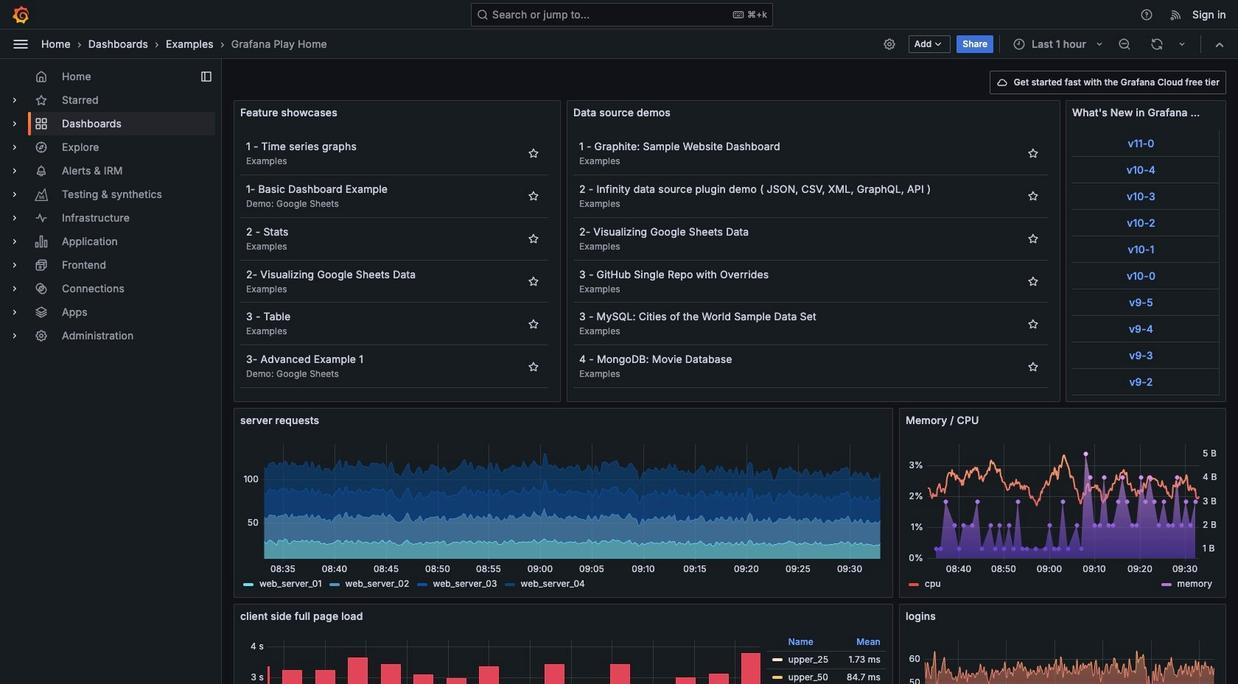 Task type: locate. For each thing, give the bounding box(es) containing it.
expand section dashboards image
[[9, 118, 21, 130]]

dashboard settings image
[[883, 37, 896, 50]]

mark "2- visualizing google sheets data" as favorite image
[[1027, 233, 1039, 245]]

expand section testing & synthetics image
[[9, 189, 21, 200]]

mark "1- basic dashboard example" as favorite image
[[528, 190, 540, 202]]

navigation element
[[0, 59, 221, 360]]

news image
[[1170, 8, 1183, 21]]

mark "3 - github single repo with overrides" as favorite image
[[1027, 276, 1039, 287]]

expand section administration image
[[9, 330, 21, 342]]

help image
[[1140, 8, 1154, 21]]

mark "2 - stats" as favorite image
[[528, 233, 540, 245]]

expand section infrastructure image
[[9, 212, 21, 224]]

expand section application image
[[9, 236, 21, 248]]

mark "2 - infinity data source plugin demo ( json, csv, xml, graphql, api )" as favorite image
[[1027, 190, 1039, 202]]

mark "2- visualizing google sheets data" as favorite image
[[528, 276, 540, 287]]

refresh dashboard image
[[1151, 37, 1164, 50]]



Task type: vqa. For each thing, say whether or not it's contained in the screenshot.
Mark "2- Visualizations Examples" as favorite icon at the top left
no



Task type: describe. For each thing, give the bounding box(es) containing it.
expand section starred image
[[9, 94, 21, 106]]

close menu image
[[12, 35, 29, 53]]

mark "4 - mongodb: movie database" as favorite image
[[1027, 361, 1039, 373]]

undock menu image
[[200, 71, 212, 83]]

mark "3 - mysql: cities of the world sample data set" as favorite image
[[1027, 318, 1039, 330]]

expand section connections image
[[9, 283, 21, 295]]

expand section frontend image
[[9, 259, 21, 271]]

auto refresh turned off. choose refresh time interval image
[[1176, 38, 1188, 50]]

expand section explore image
[[9, 142, 21, 153]]

grafana image
[[12, 6, 29, 23]]

zoom out time range image
[[1118, 37, 1131, 50]]

expand section alerts & irm image
[[9, 165, 21, 177]]

expand section apps image
[[9, 307, 21, 318]]

mark "1 - graphite: sample website dashboard" as favorite image
[[1027, 148, 1039, 160]]

mark "3- advanced example 1" as favorite image
[[528, 361, 540, 373]]

mark "1 -  time series graphs" as favorite image
[[528, 148, 540, 160]]

mark "3 - table" as favorite image
[[528, 318, 540, 330]]



